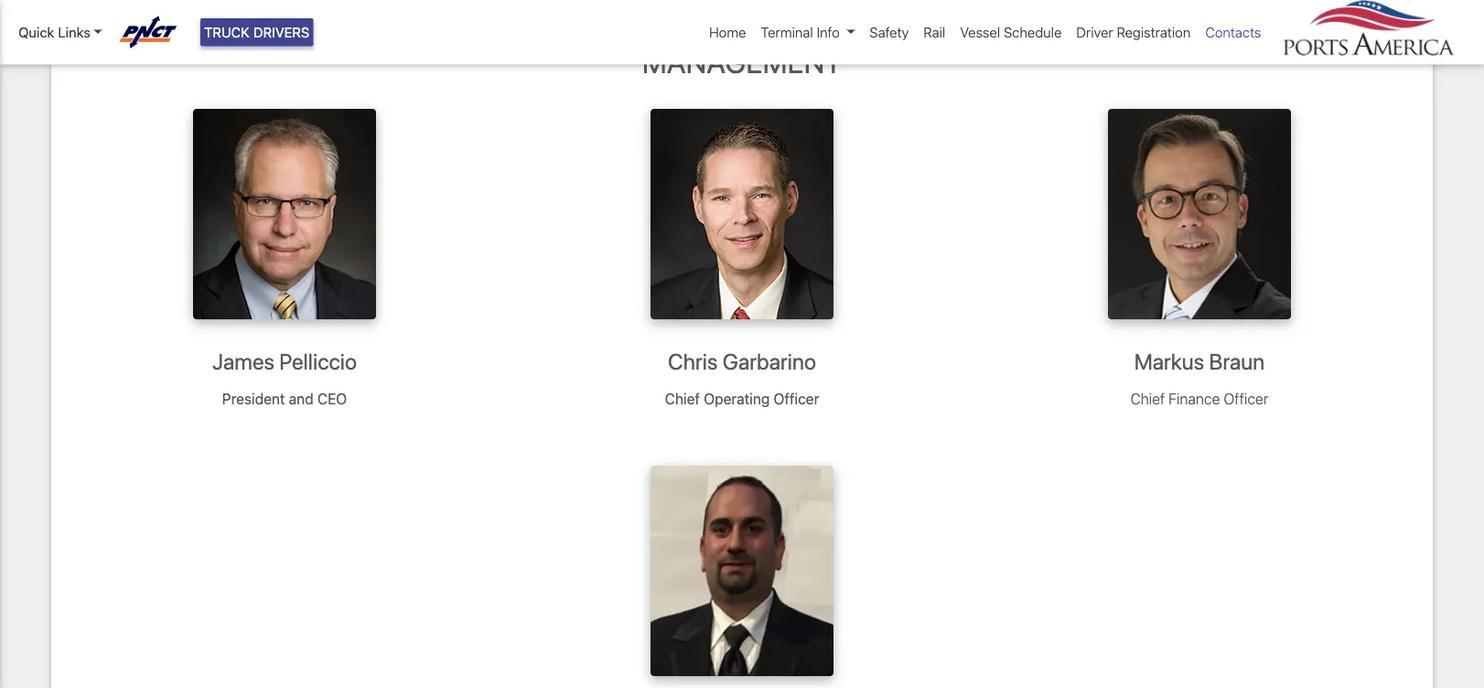 Task type: vqa. For each thing, say whether or not it's contained in the screenshot.
Truck
yes



Task type: describe. For each thing, give the bounding box(es) containing it.
and
[[289, 390, 314, 407]]

contacts link
[[1199, 15, 1269, 50]]

quick links link
[[18, 22, 102, 43]]

safety link
[[863, 15, 917, 50]]

james
[[212, 349, 275, 375]]

vessel schedule
[[961, 24, 1062, 40]]

markus
[[1135, 349, 1205, 375]]

terminal info link
[[754, 15, 863, 50]]

pelliccio
[[279, 349, 357, 375]]

truck drivers link
[[201, 18, 313, 46]]

quick links
[[18, 24, 91, 40]]

chief for markus braun
[[1131, 390, 1166, 407]]

james pelliccio image
[[193, 109, 376, 320]]

home link
[[702, 15, 754, 50]]

driver registration link
[[1070, 15, 1199, 50]]

driver
[[1077, 24, 1114, 40]]

adam sulich image
[[651, 466, 834, 677]]

contacts
[[1206, 24, 1262, 40]]

quick
[[18, 24, 54, 40]]

vessel
[[961, 24, 1001, 40]]

home
[[709, 24, 746, 40]]

vessel schedule link
[[953, 15, 1070, 50]]

info
[[817, 24, 840, 40]]



Task type: locate. For each thing, give the bounding box(es) containing it.
chief down markus
[[1131, 390, 1166, 407]]

0 horizontal spatial officer
[[774, 390, 820, 407]]

1 chief from the left
[[665, 390, 700, 407]]

chris garbarino image
[[651, 109, 834, 320]]

drivers
[[253, 24, 310, 40]]

james pelliccio
[[212, 349, 357, 375]]

officer down garbarino at the bottom of page
[[774, 390, 820, 407]]

links
[[58, 24, 91, 40]]

registration
[[1117, 24, 1191, 40]]

garbarino
[[723, 349, 816, 375]]

markus braun
[[1135, 349, 1265, 375]]

officer down braun
[[1224, 390, 1269, 407]]

schedule
[[1004, 24, 1062, 40]]

safety
[[870, 24, 909, 40]]

1 horizontal spatial officer
[[1224, 390, 1269, 407]]

driver registration
[[1077, 24, 1191, 40]]

chris
[[668, 349, 718, 375]]

1 horizontal spatial chief
[[1131, 390, 1166, 407]]

operating
[[704, 390, 770, 407]]

chief finance officer
[[1131, 390, 1269, 407]]

management
[[642, 45, 842, 79]]

officer
[[774, 390, 820, 407], [1224, 390, 1269, 407]]

terminal
[[761, 24, 814, 40]]

2 chief from the left
[[1131, 390, 1166, 407]]

chief for chris garbarino
[[665, 390, 700, 407]]

chief operating officer
[[665, 390, 820, 407]]

terminal info
[[761, 24, 840, 40]]

president
[[222, 390, 285, 407]]

truck drivers
[[204, 24, 310, 40]]

finance
[[1169, 390, 1221, 407]]

president and ceo
[[222, 390, 347, 407]]

chief
[[665, 390, 700, 407], [1131, 390, 1166, 407]]

marcus braun image
[[1109, 109, 1292, 320]]

chief down chris
[[665, 390, 700, 407]]

braun
[[1210, 349, 1265, 375]]

officer for garbarino
[[774, 390, 820, 407]]

rail
[[924, 24, 946, 40]]

truck
[[204, 24, 250, 40]]

chris garbarino
[[668, 349, 816, 375]]

2 officer from the left
[[1224, 390, 1269, 407]]

rail link
[[917, 15, 953, 50]]

0 horizontal spatial chief
[[665, 390, 700, 407]]

ceo
[[318, 390, 347, 407]]

1 officer from the left
[[774, 390, 820, 407]]

officer for braun
[[1224, 390, 1269, 407]]



